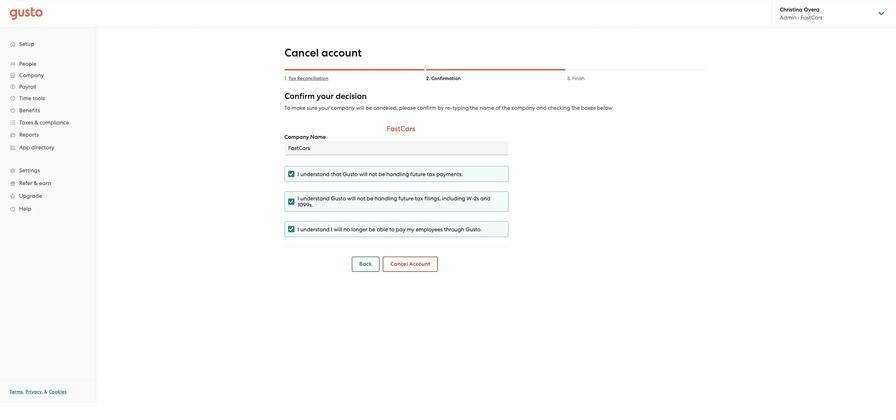 Task type: describe. For each thing, give the bounding box(es) containing it.
make
[[292, 105, 306, 111]]

privacy
[[25, 390, 42, 396]]

i understand that gusto will not be handling future tax payments.
[[298, 171, 463, 178]]

app
[[19, 145, 30, 151]]

confirm
[[417, 105, 436, 111]]

will right that
[[359, 171, 367, 178]]

earn
[[39, 180, 51, 187]]

1 horizontal spatial tax
[[427, 171, 435, 178]]

i for i understand i will no longer be able to pay my employees through gusto.
[[298, 227, 299, 233]]

upgrade link
[[6, 191, 89, 202]]

i left no
[[331, 227, 332, 233]]

cancel account
[[284, 46, 362, 59]]

I understand Gusto will not be handling future tax filings, including W-2s and 1099s. checkbox
[[288, 199, 294, 205]]

will down decision
[[356, 105, 364, 111]]

by
[[438, 105, 444, 111]]

gusto.
[[466, 227, 482, 233]]

gusto inside the i understand gusto will not be handling future tax filings, including w-2s and 1099s.
[[331, 196, 346, 202]]

able
[[377, 227, 388, 233]]

will inside the i understand gusto will not be handling future tax filings, including w-2s and 1099s.
[[347, 196, 356, 202]]

cancel account
[[390, 261, 430, 268]]

refer & earn link
[[6, 178, 89, 189]]

reports
[[19, 132, 39, 138]]

benefits
[[19, 107, 40, 114]]

of
[[496, 105, 501, 111]]

boxes
[[581, 105, 596, 111]]

1 horizontal spatial and
[[536, 105, 546, 111]]

terms , privacy , & cookies
[[10, 390, 67, 396]]

name
[[310, 134, 326, 141]]

tax reconciliation
[[288, 76, 328, 82]]

checking
[[548, 105, 570, 111]]

people
[[19, 61, 36, 67]]

confirm
[[284, 91, 315, 101]]

including
[[442, 196, 465, 202]]

tax reconciliation link
[[288, 76, 328, 82]]

christina
[[780, 6, 802, 13]]

•
[[798, 14, 799, 21]]

1 vertical spatial your
[[319, 105, 330, 111]]

gusto navigation element
[[0, 28, 96, 226]]

settings link
[[6, 165, 89, 177]]

I understand I will no longer be able to pay my employees through Gusto. checkbox
[[288, 226, 294, 233]]

1 , from the left
[[23, 390, 24, 396]]

i for i understand that gusto will not be handling future tax payments.
[[298, 171, 299, 178]]

1 company from the left
[[331, 105, 355, 111]]

payments.
[[436, 171, 463, 178]]

cancel for cancel account
[[284, 46, 319, 59]]

terms
[[10, 390, 23, 396]]

refer & earn
[[19, 180, 51, 187]]

reports link
[[6, 129, 89, 141]]

please
[[399, 105, 416, 111]]

my
[[407, 227, 414, 233]]

setup link
[[6, 38, 89, 50]]

name
[[480, 105, 494, 111]]

through
[[444, 227, 464, 233]]

decision
[[336, 91, 367, 101]]

filings,
[[424, 196, 441, 202]]

benefits link
[[6, 105, 89, 116]]

company for company
[[19, 72, 44, 79]]

understand for i
[[300, 227, 330, 233]]

time tools
[[19, 95, 45, 102]]

be for not
[[379, 171, 385, 178]]

w-
[[466, 196, 474, 202]]

reconciliation
[[297, 76, 328, 82]]

sure
[[307, 105, 317, 111]]

to make sure your company will be canceled, please confirm by re-typing the name of the company and checking the boxes below.
[[284, 105, 614, 111]]

typing
[[453, 105, 469, 111]]

company name
[[284, 134, 326, 141]]

2 company from the left
[[512, 105, 535, 111]]

account
[[321, 46, 362, 59]]

confirm your decision
[[284, 91, 367, 101]]

below.
[[597, 105, 614, 111]]

upgrade
[[19, 193, 42, 200]]

app directory link
[[6, 142, 89, 153]]

payroll
[[19, 84, 36, 90]]

list containing people
[[0, 58, 96, 216]]

not inside the i understand gusto will not be handling future tax filings, including w-2s and 1099s.
[[357, 196, 365, 202]]

admin
[[780, 14, 796, 21]]

will left no
[[334, 227, 342, 233]]

cancel account button
[[383, 257, 438, 272]]

2s
[[474, 196, 479, 202]]



Task type: locate. For each thing, give the bounding box(es) containing it.
1 the from the left
[[470, 105, 478, 111]]

re-
[[445, 105, 453, 111]]

1 understand from the top
[[300, 171, 330, 178]]

& inside refer & earn link
[[34, 180, 38, 187]]

be for will
[[366, 105, 372, 111]]

0 vertical spatial future
[[410, 171, 426, 178]]

2 vertical spatial &
[[44, 390, 48, 396]]

settings
[[19, 168, 40, 174]]

0 vertical spatial and
[[536, 105, 546, 111]]

gusto
[[343, 171, 358, 178], [331, 196, 346, 202]]

no
[[343, 227, 350, 233]]

1 vertical spatial and
[[480, 196, 490, 202]]

& inside taxes & compliance dropdown button
[[34, 120, 38, 126]]

1 horizontal spatial not
[[369, 171, 377, 178]]

understand inside the i understand gusto will not be handling future tax filings, including w-2s and 1099s.
[[300, 196, 330, 202]]

1 vertical spatial &
[[34, 180, 38, 187]]

future
[[410, 171, 426, 178], [398, 196, 414, 202]]

& left cookies button
[[44, 390, 48, 396]]

company button
[[6, 70, 89, 81]]

compliance
[[40, 120, 69, 126]]

tax
[[427, 171, 435, 178], [415, 196, 423, 202]]

tools
[[33, 95, 45, 102]]

1 horizontal spatial the
[[502, 105, 510, 111]]

i
[[298, 171, 299, 178], [298, 196, 299, 202], [298, 227, 299, 233], [331, 227, 332, 233]]

0 vertical spatial fastcars
[[801, 14, 822, 21]]

3 understand from the top
[[300, 227, 330, 233]]

2 horizontal spatial the
[[571, 105, 580, 111]]

& for earn
[[34, 180, 38, 187]]

0 horizontal spatial tax
[[415, 196, 423, 202]]

the left boxes
[[571, 105, 580, 111]]

to
[[284, 105, 290, 111]]

future inside the i understand gusto will not be handling future tax filings, including w-2s and 1099s.
[[398, 196, 414, 202]]

and inside the i understand gusto will not be handling future tax filings, including w-2s and 1099s.
[[480, 196, 490, 202]]

be down company name text field
[[379, 171, 385, 178]]

i right i understand i will no longer be able to pay my employees through gusto. "option"
[[298, 227, 299, 233]]

1 vertical spatial tax
[[415, 196, 423, 202]]

and left checking
[[536, 105, 546, 111]]

finish
[[572, 76, 585, 82]]

cancel left account
[[390, 261, 408, 268]]

0 horizontal spatial company
[[19, 72, 44, 79]]

0 horizontal spatial and
[[480, 196, 490, 202]]

fastcars up company name text field
[[387, 125, 415, 133]]

0 vertical spatial understand
[[300, 171, 330, 178]]

christina overa admin • fastcars
[[780, 6, 822, 21]]

canceled,
[[374, 105, 398, 111]]

1 vertical spatial not
[[357, 196, 365, 202]]

cancel for cancel account
[[390, 261, 408, 268]]

fastcars
[[801, 14, 822, 21], [387, 125, 415, 133]]

overa
[[804, 6, 820, 13]]

time
[[19, 95, 31, 102]]

&
[[34, 120, 38, 126], [34, 180, 38, 187], [44, 390, 48, 396]]

i inside the i understand gusto will not be handling future tax filings, including w-2s and 1099s.
[[298, 196, 299, 202]]

0 horizontal spatial the
[[470, 105, 478, 111]]

handling down company name text field
[[386, 171, 409, 178]]

handling
[[386, 171, 409, 178], [375, 196, 397, 202]]

2 , from the left
[[42, 390, 43, 396]]

home image
[[10, 7, 43, 20]]

the
[[470, 105, 478, 111], [502, 105, 510, 111], [571, 105, 580, 111]]

company left name
[[284, 134, 309, 141]]

understand for that
[[300, 171, 330, 178]]

& left earn
[[34, 180, 38, 187]]

2 the from the left
[[502, 105, 510, 111]]

understand right i understand i will no longer be able to pay my employees through gusto. "option"
[[300, 227, 330, 233]]

1 vertical spatial handling
[[375, 196, 397, 202]]

your down 'confirm your decision'
[[319, 105, 330, 111]]

company down decision
[[331, 105, 355, 111]]

future left 'filings,'
[[398, 196, 414, 202]]

be left canceled,
[[366, 105, 372, 111]]

longer
[[351, 227, 367, 233]]

1 vertical spatial company
[[284, 134, 309, 141]]

& right taxes
[[34, 120, 38, 126]]

0 vertical spatial company
[[19, 72, 44, 79]]

company for company name
[[284, 134, 309, 141]]

back
[[359, 261, 372, 268]]

employees
[[416, 227, 443, 233]]

cookies
[[49, 390, 67, 396]]

tax
[[288, 76, 296, 82]]

1 vertical spatial cancel
[[390, 261, 408, 268]]

1099s.
[[298, 202, 313, 208]]

handling down "i understand that gusto will not be handling future tax payments."
[[375, 196, 397, 202]]

i right i understand that gusto will not be handling future tax payments. option
[[298, 171, 299, 178]]

account
[[409, 261, 430, 268]]

directory
[[31, 145, 54, 151]]

1 horizontal spatial company
[[512, 105, 535, 111]]

people button
[[6, 58, 89, 70]]

fastcars inside "christina overa admin • fastcars"
[[801, 14, 822, 21]]

0 horizontal spatial not
[[357, 196, 365, 202]]

tax inside the i understand gusto will not be handling future tax filings, including w-2s and 1099s.
[[415, 196, 423, 202]]

0 vertical spatial handling
[[386, 171, 409, 178]]

to
[[389, 227, 395, 233]]

Company Name text field
[[284, 141, 508, 155]]

0 horizontal spatial ,
[[23, 390, 24, 396]]

the right the of
[[502, 105, 510, 111]]

1 vertical spatial understand
[[300, 196, 330, 202]]

,
[[23, 390, 24, 396], [42, 390, 43, 396]]

1 horizontal spatial cancel
[[390, 261, 408, 268]]

cancel
[[284, 46, 319, 59], [390, 261, 408, 268]]

I understand that Gusto will not be handling future tax payments. checkbox
[[288, 171, 294, 177]]

0 vertical spatial tax
[[427, 171, 435, 178]]

1 horizontal spatial ,
[[42, 390, 43, 396]]

and right 2s
[[480, 196, 490, 202]]

3 the from the left
[[571, 105, 580, 111]]

payroll button
[[6, 81, 89, 93]]

that
[[331, 171, 341, 178]]

0 vertical spatial not
[[369, 171, 377, 178]]

, left cookies button
[[42, 390, 43, 396]]

taxes & compliance button
[[6, 117, 89, 129]]

pay
[[396, 227, 406, 233]]

understand
[[300, 171, 330, 178], [300, 196, 330, 202], [300, 227, 330, 233]]

will up no
[[347, 196, 356, 202]]

i understand i will no longer be able to pay my employees through gusto.
[[298, 227, 482, 233]]

0 horizontal spatial cancel
[[284, 46, 319, 59]]

back link
[[352, 257, 380, 272]]

company
[[331, 105, 355, 111], [512, 105, 535, 111]]

cookies button
[[49, 389, 67, 397]]

app directory
[[19, 145, 54, 151]]

will
[[356, 105, 364, 111], [359, 171, 367, 178], [347, 196, 356, 202], [334, 227, 342, 233]]

tax left payments.
[[427, 171, 435, 178]]

2 vertical spatial understand
[[300, 227, 330, 233]]

be for longer
[[369, 227, 375, 233]]

i right i understand gusto will not be handling future tax filings, including w-2s and 1099s. option
[[298, 196, 299, 202]]

i understand gusto will not be handling future tax filings, including w-2s and 1099s.
[[298, 196, 490, 208]]

understand for gusto
[[300, 196, 330, 202]]

refer
[[19, 180, 32, 187]]

company right the of
[[512, 105, 535, 111]]

the left name
[[470, 105, 478, 111]]

list
[[0, 58, 96, 216]]

be left "able"
[[369, 227, 375, 233]]

taxes
[[19, 120, 33, 126]]

your up sure
[[317, 91, 334, 101]]

company
[[19, 72, 44, 79], [284, 134, 309, 141]]

& for compliance
[[34, 120, 38, 126]]

2 understand from the top
[[300, 196, 330, 202]]

be
[[366, 105, 372, 111], [379, 171, 385, 178], [367, 196, 373, 202], [369, 227, 375, 233]]

be inside the i understand gusto will not be handling future tax filings, including w-2s and 1099s.
[[367, 196, 373, 202]]

help
[[19, 206, 31, 212]]

1 vertical spatial future
[[398, 196, 414, 202]]

understand right i understand gusto will not be handling future tax filings, including w-2s and 1099s. option
[[300, 196, 330, 202]]

cancel up tax reconciliation
[[284, 46, 319, 59]]

tax left 'filings,'
[[415, 196, 423, 202]]

1 vertical spatial fastcars
[[387, 125, 415, 133]]

company down people
[[19, 72, 44, 79]]

setup
[[19, 41, 34, 47]]

time tools button
[[6, 93, 89, 104]]

terms link
[[10, 390, 23, 396]]

help link
[[6, 203, 89, 215]]

and
[[536, 105, 546, 111], [480, 196, 490, 202]]

cancel inside cancel account button
[[390, 261, 408, 268]]

future up 'filings,'
[[410, 171, 426, 178]]

1 vertical spatial gusto
[[331, 196, 346, 202]]

handling inside the i understand gusto will not be handling future tax filings, including w-2s and 1099s.
[[375, 196, 397, 202]]

understand left that
[[300, 171, 330, 178]]

0 vertical spatial gusto
[[343, 171, 358, 178]]

0 horizontal spatial fastcars
[[387, 125, 415, 133]]

gusto right that
[[343, 171, 358, 178]]

gusto down that
[[331, 196, 346, 202]]

your
[[317, 91, 334, 101], [319, 105, 330, 111]]

fastcars down overa
[[801, 14, 822, 21]]

0 vertical spatial your
[[317, 91, 334, 101]]

, left privacy link
[[23, 390, 24, 396]]

confirmation
[[431, 76, 461, 82]]

privacy link
[[25, 390, 42, 396]]

1 horizontal spatial fastcars
[[801, 14, 822, 21]]

taxes & compliance
[[19, 120, 69, 126]]

be down "i understand that gusto will not be handling future tax payments."
[[367, 196, 373, 202]]

0 vertical spatial cancel
[[284, 46, 319, 59]]

0 horizontal spatial company
[[331, 105, 355, 111]]

0 vertical spatial &
[[34, 120, 38, 126]]

i for i understand gusto will not be handling future tax filings, including w-2s and 1099s.
[[298, 196, 299, 202]]

1 horizontal spatial company
[[284, 134, 309, 141]]

not
[[369, 171, 377, 178], [357, 196, 365, 202]]

company inside dropdown button
[[19, 72, 44, 79]]



Task type: vqa. For each thing, say whether or not it's contained in the screenshot.
bottom Documents
no



